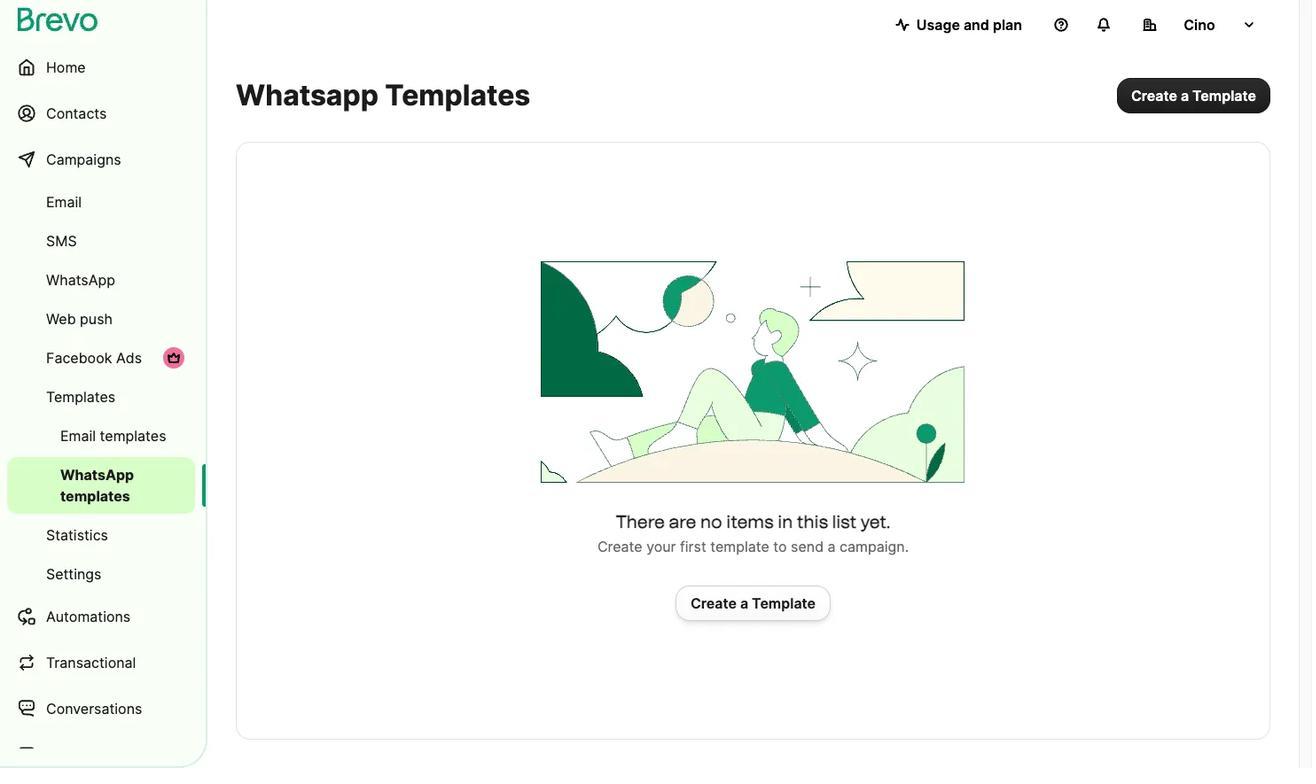 Task type: vqa. For each thing, say whether or not it's contained in the screenshot.
the leftmost campaign
no



Task type: locate. For each thing, give the bounding box(es) containing it.
0 vertical spatial a
[[1181, 87, 1189, 105]]

conversations link
[[7, 688, 195, 730]]

1 vertical spatial templates
[[46, 388, 115, 406]]

create
[[1131, 87, 1177, 105], [597, 538, 642, 555], [691, 594, 737, 612]]

facebook
[[46, 349, 112, 367]]

no
[[700, 511, 722, 532]]

settings
[[46, 566, 101, 583]]

0 vertical spatial whatsapp
[[46, 271, 115, 289]]

0 vertical spatial create a template
[[1131, 87, 1256, 105]]

sms link
[[7, 223, 195, 259]]

templates link
[[7, 379, 195, 415]]

in
[[778, 511, 793, 532]]

a down template
[[740, 594, 748, 612]]

0 horizontal spatial create
[[597, 538, 642, 555]]

1 horizontal spatial a
[[828, 538, 836, 555]]

create a template button down cino button
[[1117, 78, 1270, 113]]

templates up statistics link
[[60, 488, 130, 505]]

create inside the there are no items in this list yet. create your first template to send a campaign.
[[597, 538, 642, 555]]

1 vertical spatial template
[[752, 594, 816, 612]]

home
[[46, 59, 86, 76]]

email link
[[7, 184, 195, 220]]

templates
[[385, 78, 530, 113], [46, 388, 115, 406]]

templates
[[100, 427, 166, 445], [60, 488, 130, 505]]

automations
[[46, 608, 131, 626]]

a inside the there are no items in this list yet. create your first template to send a campaign.
[[828, 538, 836, 555]]

web push
[[46, 310, 113, 328]]

create a template down template
[[691, 594, 816, 612]]

0 vertical spatial email
[[46, 193, 82, 211]]

there are no items in this list yet. create your first template to send a campaign.
[[597, 511, 909, 555]]

0 vertical spatial template
[[1192, 87, 1256, 105]]

whatsapp templates
[[60, 466, 134, 505]]

whatsapp down email templates link
[[60, 466, 134, 484]]

are
[[669, 511, 696, 532]]

create a template button
[[1117, 78, 1270, 113], [675, 586, 831, 621]]

template
[[1192, 87, 1256, 105], [752, 594, 816, 612]]

this
[[797, 511, 828, 532]]

1 vertical spatial create
[[597, 538, 642, 555]]

contacts link
[[7, 92, 195, 135]]

campaigns
[[46, 151, 121, 168]]

cino
[[1184, 16, 1215, 34]]

templates down templates link
[[100, 427, 166, 445]]

transactional link
[[7, 642, 195, 684]]

1 horizontal spatial template
[[1192, 87, 1256, 105]]

template
[[710, 538, 769, 555]]

template down to
[[752, 594, 816, 612]]

0 horizontal spatial a
[[740, 594, 748, 612]]

whatsapp inside "link"
[[46, 271, 115, 289]]

a
[[1181, 87, 1189, 105], [828, 538, 836, 555], [740, 594, 748, 612]]

campaigns link
[[7, 138, 195, 181]]

1 vertical spatial a
[[828, 538, 836, 555]]

statistics
[[46, 527, 108, 544]]

email templates link
[[7, 418, 195, 454]]

1 horizontal spatial create a template
[[1131, 87, 1256, 105]]

ads
[[116, 349, 142, 367]]

automations link
[[7, 596, 195, 638]]

email templates
[[60, 427, 166, 445]]

1 vertical spatial templates
[[60, 488, 130, 505]]

template down cino button
[[1192, 87, 1256, 105]]

templates inside whatsapp templates
[[60, 488, 130, 505]]

0 vertical spatial templates
[[100, 427, 166, 445]]

0 vertical spatial create a template button
[[1117, 78, 1270, 113]]

create down cino button
[[1131, 87, 1177, 105]]

0 vertical spatial create
[[1131, 87, 1177, 105]]

create down there
[[597, 538, 642, 555]]

2 horizontal spatial a
[[1181, 87, 1189, 105]]

0 vertical spatial templates
[[385, 78, 530, 113]]

email
[[46, 193, 82, 211], [60, 427, 96, 445]]

and
[[964, 16, 989, 34]]

create a template button down template
[[675, 586, 831, 621]]

2 vertical spatial a
[[740, 594, 748, 612]]

a down cino button
[[1181, 87, 1189, 105]]

campaign.
[[840, 538, 909, 555]]

0 horizontal spatial create a template
[[691, 594, 816, 612]]

create down first on the right bottom of the page
[[691, 594, 737, 612]]

email inside email templates link
[[60, 427, 96, 445]]

whatsapp up the web push
[[46, 271, 115, 289]]

0 horizontal spatial template
[[752, 594, 816, 612]]

1 horizontal spatial templates
[[385, 78, 530, 113]]

create a template
[[1131, 87, 1256, 105], [691, 594, 816, 612]]

email for email
[[46, 193, 82, 211]]

email up sms
[[46, 193, 82, 211]]

1 vertical spatial create a template
[[691, 594, 816, 612]]

1 horizontal spatial create a template button
[[1117, 78, 1270, 113]]

1 horizontal spatial create
[[691, 594, 737, 612]]

send
[[791, 538, 824, 555]]

left___rvooi image
[[167, 351, 181, 365]]

create a template down cino button
[[1131, 87, 1256, 105]]

whatsapp
[[46, 271, 115, 289], [60, 466, 134, 484]]

1 vertical spatial whatsapp
[[60, 466, 134, 484]]

a right send
[[828, 538, 836, 555]]

facebook ads link
[[7, 340, 195, 376]]

create a template for create a template button to the top
[[1131, 87, 1256, 105]]

1 vertical spatial create a template button
[[675, 586, 831, 621]]

email inside email link
[[46, 193, 82, 211]]

2 horizontal spatial create
[[1131, 87, 1177, 105]]

0 horizontal spatial templates
[[46, 388, 115, 406]]

your
[[646, 538, 676, 555]]

1 vertical spatial email
[[60, 427, 96, 445]]

email down templates link
[[60, 427, 96, 445]]

yet.
[[861, 511, 890, 532]]



Task type: describe. For each thing, give the bounding box(es) containing it.
transactional
[[46, 654, 136, 672]]

whatsapp templates
[[236, 78, 530, 113]]

create a template for left create a template button
[[691, 594, 816, 612]]

deals link
[[7, 734, 195, 769]]

there
[[616, 511, 665, 532]]

templates for whatsapp templates
[[60, 488, 130, 505]]

contacts
[[46, 105, 107, 122]]

whatsapp templates link
[[7, 457, 195, 514]]

push
[[80, 310, 113, 328]]

first
[[680, 538, 706, 555]]

settings link
[[7, 557, 195, 592]]

whatsapp
[[236, 78, 378, 113]]

deals
[[46, 746, 83, 764]]

0 horizontal spatial create a template button
[[675, 586, 831, 621]]

sms
[[46, 232, 77, 250]]

web push link
[[7, 301, 195, 337]]

usage and plan
[[916, 16, 1022, 34]]

items
[[726, 511, 774, 532]]

plan
[[993, 16, 1022, 34]]

statistics link
[[7, 518, 195, 553]]

conversations
[[46, 700, 142, 718]]

2 vertical spatial create
[[691, 594, 737, 612]]

whatsapp for whatsapp
[[46, 271, 115, 289]]

usage
[[916, 16, 960, 34]]

to
[[773, 538, 787, 555]]

list
[[832, 511, 857, 532]]

web
[[46, 310, 76, 328]]

usage and plan button
[[881, 7, 1036, 43]]

whatsapp link
[[7, 262, 195, 298]]

cino button
[[1129, 7, 1270, 43]]

whatsapp for whatsapp templates
[[60, 466, 134, 484]]

home link
[[7, 46, 195, 89]]

facebook ads
[[46, 349, 142, 367]]

email for email templates
[[60, 427, 96, 445]]

templates for email templates
[[100, 427, 166, 445]]



